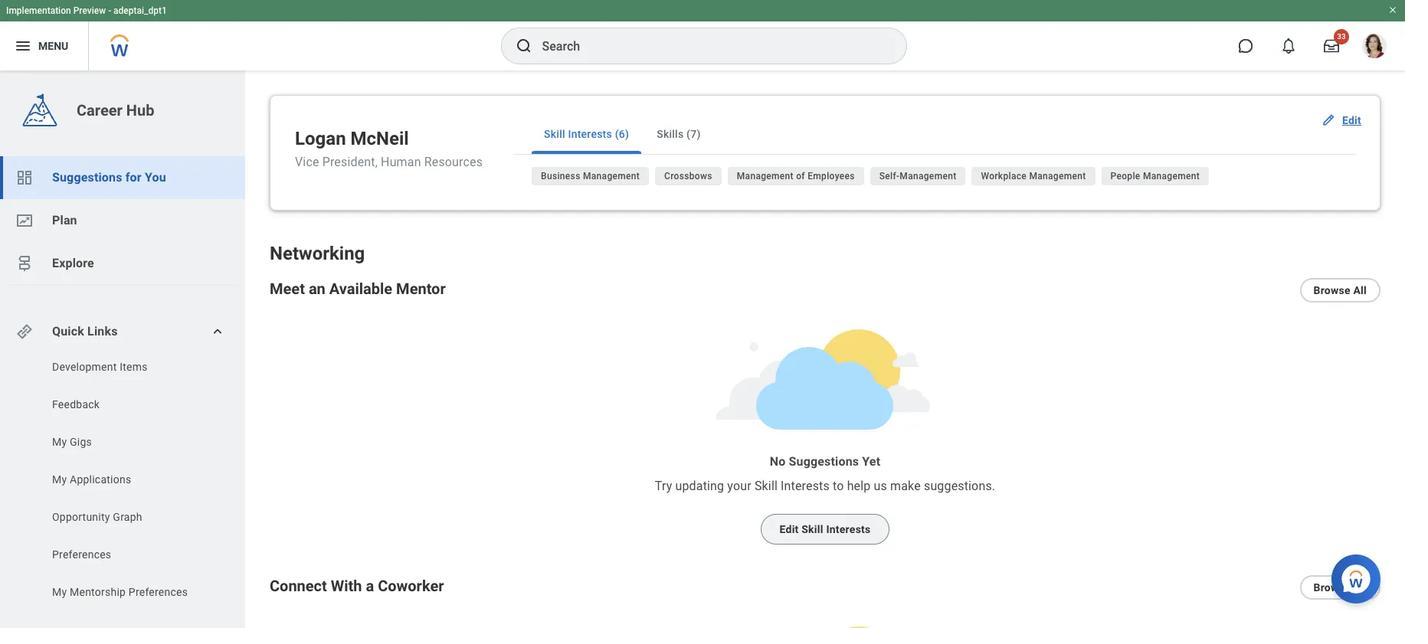 Task type: locate. For each thing, give the bounding box(es) containing it.
3 my from the top
[[52, 586, 67, 598]]

my
[[52, 436, 67, 448], [52, 474, 67, 486], [52, 586, 67, 598]]

3 management from the left
[[900, 171, 957, 182]]

my applications
[[52, 474, 131, 486]]

close environment banner image
[[1389, 5, 1398, 15]]

management
[[583, 171, 640, 182], [737, 171, 794, 182], [900, 171, 957, 182], [1029, 171, 1086, 182], [1143, 171, 1200, 182]]

1 vertical spatial browse
[[1314, 582, 1351, 594]]

business management
[[541, 171, 640, 182]]

development items
[[52, 361, 148, 373]]

resources
[[424, 155, 483, 170]]

self-management
[[880, 171, 957, 182]]

no
[[770, 454, 786, 469]]

skill down try updating your skill interests to help us make suggestions.
[[802, 523, 824, 536]]

preferences down preferences link
[[129, 586, 188, 598]]

1 horizontal spatial suggestions
[[789, 454, 859, 469]]

onboarding home image
[[15, 212, 34, 230]]

my for my gigs
[[52, 436, 67, 448]]

skill
[[544, 128, 565, 140], [755, 479, 778, 494], [802, 523, 824, 536]]

2 browse all link from the top
[[1300, 576, 1381, 600]]

skills (7) button
[[645, 114, 713, 154]]

suggestions up try updating your skill interests to help us make suggestions.
[[789, 454, 859, 469]]

0 vertical spatial browse all
[[1314, 284, 1367, 297]]

1 horizontal spatial edit
[[1343, 114, 1362, 126]]

search image
[[515, 37, 533, 55]]

1 my from the top
[[52, 436, 67, 448]]

implementation preview -   adeptai_dpt1
[[6, 5, 167, 16]]

skills (7)
[[657, 128, 701, 140]]

2 all from the top
[[1354, 582, 1367, 594]]

browse
[[1314, 284, 1351, 297], [1314, 582, 1351, 594]]

1 vertical spatial skill
[[755, 479, 778, 494]]

updating
[[675, 479, 724, 494]]

2 list from the top
[[0, 359, 245, 604]]

browse all link
[[1300, 278, 1381, 303], [1300, 576, 1381, 600]]

edit for edit
[[1343, 114, 1362, 126]]

2 vertical spatial skill
[[802, 523, 824, 536]]

0 vertical spatial interests
[[568, 128, 612, 140]]

president,
[[322, 155, 378, 170]]

2 my from the top
[[52, 474, 67, 486]]

mcneil
[[351, 128, 409, 149]]

1 browse all from the top
[[1314, 284, 1367, 297]]

skill right your
[[755, 479, 778, 494]]

2 vertical spatial my
[[52, 586, 67, 598]]

(7)
[[687, 128, 701, 140]]

0 horizontal spatial preferences
[[52, 549, 111, 561]]

suggestions for you
[[52, 170, 166, 185]]

33
[[1337, 32, 1346, 41]]

employees
[[808, 171, 855, 182]]

list
[[0, 156, 245, 285], [0, 359, 245, 604]]

dashboard image
[[15, 169, 34, 187]]

0 vertical spatial all
[[1354, 284, 1367, 297]]

interests
[[568, 128, 612, 140], [781, 479, 830, 494], [826, 523, 871, 536]]

my gigs link
[[51, 435, 208, 450]]

0 horizontal spatial suggestions
[[52, 170, 122, 185]]

mentor
[[396, 280, 446, 298]]

management right people
[[1143, 171, 1200, 182]]

coworker
[[378, 577, 444, 595]]

explore link
[[0, 242, 245, 285]]

a
[[366, 577, 374, 595]]

1 browse from the top
[[1314, 284, 1351, 297]]

4 management from the left
[[1029, 171, 1086, 182]]

my left gigs
[[52, 436, 67, 448]]

preferences down opportunity
[[52, 549, 111, 561]]

applications
[[70, 474, 131, 486]]

2 vertical spatial interests
[[826, 523, 871, 536]]

connect with a coworker
[[270, 577, 444, 595]]

0 horizontal spatial edit
[[780, 523, 799, 536]]

management left 'of'
[[737, 171, 794, 182]]

skill up business
[[544, 128, 565, 140]]

0 vertical spatial edit
[[1343, 114, 1362, 126]]

skill interests (6) button
[[532, 114, 642, 154]]

browse all link for meet an available mentor
[[1300, 278, 1381, 303]]

plan
[[52, 213, 77, 228]]

2 browse all from the top
[[1314, 582, 1367, 594]]

0 vertical spatial skill
[[544, 128, 565, 140]]

tab list containing skill interests (6)
[[514, 114, 1356, 155]]

edit
[[1343, 114, 1362, 126], [780, 523, 799, 536]]

5 management from the left
[[1143, 171, 1200, 182]]

1 vertical spatial browse all link
[[1300, 576, 1381, 600]]

0 vertical spatial browse all link
[[1300, 278, 1381, 303]]

all for connect with a coworker
[[1354, 582, 1367, 594]]

management of employees
[[737, 171, 855, 182]]

you
[[145, 170, 166, 185]]

1 browse all link from the top
[[1300, 278, 1381, 303]]

interests down no suggestions yet
[[781, 479, 830, 494]]

my down "my gigs"
[[52, 474, 67, 486]]

1 vertical spatial suggestions
[[789, 454, 859, 469]]

edit down try updating your skill interests to help us make suggestions.
[[780, 523, 799, 536]]

suggestions
[[52, 170, 122, 185], [789, 454, 859, 469]]

try
[[655, 479, 672, 494]]

tab list
[[514, 114, 1356, 155]]

2 browse from the top
[[1314, 582, 1351, 594]]

implementation
[[6, 5, 71, 16]]

development
[[52, 361, 117, 373]]

interests left (6)
[[568, 128, 612, 140]]

1 list from the top
[[0, 156, 245, 285]]

1 vertical spatial interests
[[781, 479, 830, 494]]

feedback
[[52, 398, 100, 411]]

notifications large image
[[1281, 38, 1297, 54]]

plan link
[[0, 199, 245, 242]]

preferences link
[[51, 547, 208, 562]]

all
[[1354, 284, 1367, 297], [1354, 582, 1367, 594]]

0 vertical spatial my
[[52, 436, 67, 448]]

gigs
[[70, 436, 92, 448]]

1 vertical spatial preferences
[[129, 586, 188, 598]]

with
[[331, 577, 362, 595]]

1 vertical spatial all
[[1354, 582, 1367, 594]]

opportunity graph
[[52, 511, 142, 523]]

browse all
[[1314, 284, 1367, 297], [1314, 582, 1367, 594]]

1 management from the left
[[583, 171, 640, 182]]

1 vertical spatial list
[[0, 359, 245, 604]]

browse all for meet an available mentor
[[1314, 284, 1367, 297]]

skill interests (6)
[[544, 128, 629, 140]]

my left mentorship at the left
[[52, 586, 67, 598]]

1 vertical spatial my
[[52, 474, 67, 486]]

list containing development items
[[0, 359, 245, 604]]

0 vertical spatial browse
[[1314, 284, 1351, 297]]

1 vertical spatial browse all
[[1314, 582, 1367, 594]]

an
[[309, 280, 326, 298]]

graph
[[113, 511, 142, 523]]

menu button
[[0, 21, 88, 71]]

1 horizontal spatial preferences
[[129, 586, 188, 598]]

2 horizontal spatial skill
[[802, 523, 824, 536]]

preferences
[[52, 549, 111, 561], [129, 586, 188, 598]]

suggestions left 'for'
[[52, 170, 122, 185]]

0 horizontal spatial skill
[[544, 128, 565, 140]]

logan
[[295, 128, 346, 149]]

0 vertical spatial list
[[0, 156, 245, 285]]

management left workplace at the right
[[900, 171, 957, 182]]

meet
[[270, 280, 305, 298]]

1 all from the top
[[1354, 284, 1367, 297]]

2 management from the left
[[737, 171, 794, 182]]

management down (6)
[[583, 171, 640, 182]]

0 vertical spatial preferences
[[52, 549, 111, 561]]

edit right edit 'icon'
[[1343, 114, 1362, 126]]

feedback link
[[51, 397, 208, 412]]

1 vertical spatial edit
[[780, 523, 799, 536]]

interests down to at the bottom of the page
[[826, 523, 871, 536]]

help
[[847, 479, 871, 494]]

management right workplace at the right
[[1029, 171, 1086, 182]]

0 vertical spatial suggestions
[[52, 170, 122, 185]]

career
[[77, 101, 122, 120]]



Task type: describe. For each thing, give the bounding box(es) containing it.
management for self-management
[[900, 171, 957, 182]]

skill inside button
[[544, 128, 565, 140]]

my for my applications
[[52, 474, 67, 486]]

(6)
[[615, 128, 629, 140]]

available
[[329, 280, 392, 298]]

of
[[796, 171, 805, 182]]

my mentorship preferences link
[[51, 585, 208, 600]]

opportunity graph link
[[51, 510, 208, 525]]

us
[[874, 479, 887, 494]]

connect
[[270, 577, 327, 595]]

browse for connect with a coworker
[[1314, 582, 1351, 594]]

my for my mentorship preferences
[[52, 586, 67, 598]]

all for meet an available mentor
[[1354, 284, 1367, 297]]

skills
[[657, 128, 684, 140]]

1 horizontal spatial skill
[[755, 479, 778, 494]]

no suggestions yet
[[770, 454, 881, 469]]

skill inside button
[[802, 523, 824, 536]]

edit for edit skill interests
[[780, 523, 799, 536]]

opportunity
[[52, 511, 110, 523]]

try updating your skill interests to help us make suggestions.
[[655, 479, 996, 494]]

chevron up small image
[[210, 324, 225, 339]]

hub
[[126, 101, 154, 120]]

people
[[1111, 171, 1141, 182]]

make
[[890, 479, 921, 494]]

interests inside button
[[826, 523, 871, 536]]

edit image
[[1321, 113, 1336, 128]]

interests inside button
[[568, 128, 612, 140]]

workplace management
[[981, 171, 1086, 182]]

logan mcneil vice president, human resources
[[295, 128, 483, 170]]

for
[[125, 170, 142, 185]]

development items link
[[51, 359, 208, 375]]

explore
[[52, 256, 94, 271]]

inbox large image
[[1324, 38, 1340, 54]]

edit skill interests button
[[761, 514, 890, 545]]

your
[[727, 479, 752, 494]]

33 button
[[1315, 29, 1349, 63]]

management for people management
[[1143, 171, 1200, 182]]

edit button
[[1315, 105, 1371, 136]]

career hub
[[77, 101, 154, 120]]

people management
[[1111, 171, 1200, 182]]

yet
[[862, 454, 881, 469]]

timeline milestone image
[[15, 254, 34, 273]]

justify image
[[14, 37, 32, 55]]

mentorship
[[70, 586, 126, 598]]

menu banner
[[0, 0, 1405, 71]]

management for workplace management
[[1029, 171, 1086, 182]]

menu
[[38, 40, 68, 52]]

vice
[[295, 155, 319, 170]]

browse all link for connect with a coworker
[[1300, 576, 1381, 600]]

workplace
[[981, 171, 1027, 182]]

profile logan mcneil image
[[1363, 34, 1387, 61]]

links
[[87, 324, 118, 339]]

quick links element
[[15, 316, 233, 347]]

self-
[[880, 171, 900, 182]]

my mentorship preferences
[[52, 586, 188, 598]]

link image
[[15, 323, 34, 341]]

suggestions for you link
[[0, 156, 245, 199]]

networking
[[270, 243, 365, 264]]

my applications link
[[51, 472, 208, 487]]

suggestions.
[[924, 479, 996, 494]]

quick links
[[52, 324, 118, 339]]

preview
[[73, 5, 106, 16]]

quick
[[52, 324, 84, 339]]

to
[[833, 479, 844, 494]]

-
[[108, 5, 111, 16]]

my gigs
[[52, 436, 92, 448]]

human
[[381, 155, 421, 170]]

management for business management
[[583, 171, 640, 182]]

browse for meet an available mentor
[[1314, 284, 1351, 297]]

browse all for connect with a coworker
[[1314, 582, 1367, 594]]

adeptai_dpt1
[[113, 5, 167, 16]]

meet an available mentor
[[270, 280, 446, 298]]

business
[[541, 171, 581, 182]]

crossbows
[[664, 171, 712, 182]]

suggestions inside list
[[52, 170, 122, 185]]

edit skill interests
[[780, 523, 871, 536]]

items
[[120, 361, 148, 373]]

Search Workday  search field
[[542, 29, 875, 63]]

list containing suggestions for you
[[0, 156, 245, 285]]



Task type: vqa. For each thing, say whether or not it's contained in the screenshot.
5th management from left
yes



